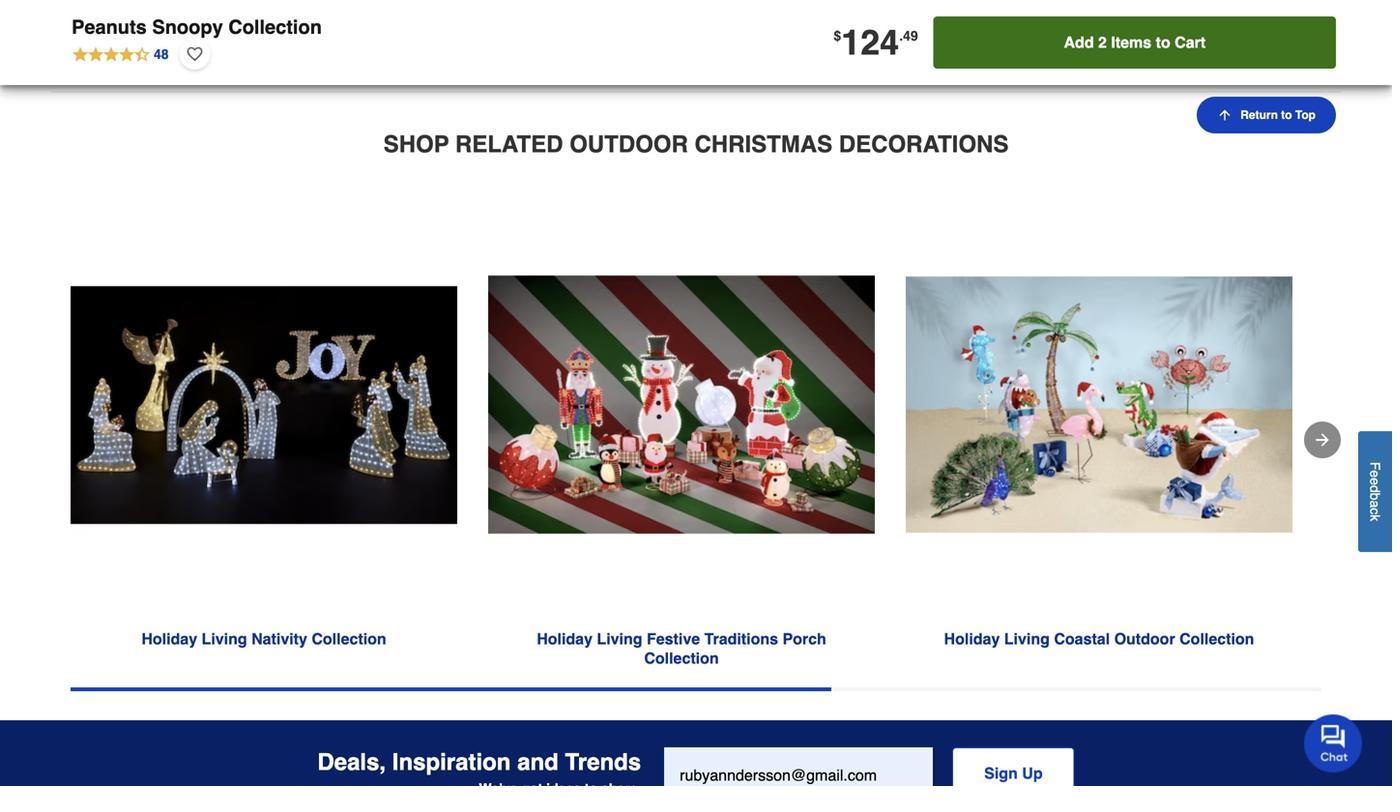 Task type: vqa. For each thing, say whether or not it's contained in the screenshot.
leftmost Outdoor
yes



Task type: locate. For each thing, give the bounding box(es) containing it.
holiday living nativity collection
[[142, 630, 387, 648]]

to left cart at the top of the page
[[1157, 33, 1171, 51]]

$
[[834, 28, 842, 43]]

cart
[[1175, 33, 1206, 51]]

3 living from the left
[[1005, 630, 1050, 648]]

2 living from the left
[[597, 630, 643, 648]]

living left nativity
[[202, 630, 247, 648]]

holiday living festive traditions porch collection
[[537, 630, 827, 668]]

outdoor
[[570, 131, 689, 158], [1115, 630, 1176, 648]]

e up d
[[1368, 470, 1384, 478]]

nativity
[[252, 630, 308, 648]]

1 living from the left
[[202, 630, 247, 648]]

top
[[1296, 108, 1317, 122]]

0 vertical spatial outdoor
[[570, 131, 689, 158]]

to
[[1157, 33, 1171, 51], [1282, 108, 1293, 122]]

add 2 items to cart button
[[934, 16, 1337, 69]]

0 horizontal spatial outdoor
[[570, 131, 689, 158]]

2 horizontal spatial living
[[1005, 630, 1050, 648]]

b
[[1368, 493, 1384, 500]]

sign up button
[[953, 748, 1075, 786]]

f e e d b a c k
[[1368, 462, 1384, 521]]

arrow up image
[[1218, 107, 1234, 123]]

1 holiday from the left
[[142, 630, 197, 648]]

living left "festive"
[[597, 630, 643, 648]]

f
[[1368, 462, 1384, 470]]

4.4 stars image
[[72, 43, 170, 65]]

living inside holiday living festive traditions porch collection
[[597, 630, 643, 648]]

d
[[1368, 485, 1384, 493]]

Email Address email field
[[665, 748, 934, 786]]

living
[[202, 630, 247, 648], [597, 630, 643, 648], [1005, 630, 1050, 648]]

sign
[[985, 765, 1018, 783]]

living for nativity
[[202, 630, 247, 648]]

0 horizontal spatial to
[[1157, 33, 1171, 51]]

1 vertical spatial outdoor
[[1115, 630, 1176, 648]]

holiday for holiday living festive traditions porch collection
[[537, 630, 593, 648]]

holiday
[[142, 630, 197, 648], [537, 630, 593, 648], [945, 630, 1001, 648]]

2 horizontal spatial holiday
[[945, 630, 1001, 648]]

1 horizontal spatial living
[[597, 630, 643, 648]]

1 horizontal spatial holiday
[[537, 630, 593, 648]]

1 horizontal spatial outdoor
[[1115, 630, 1176, 648]]

shop
[[384, 131, 449, 158]]

2 holiday from the left
[[537, 630, 593, 648]]

1 vertical spatial to
[[1282, 108, 1293, 122]]

and
[[518, 749, 559, 776]]

e up b
[[1368, 478, 1384, 485]]

christmas
[[695, 131, 833, 158]]

$ 124 . 49
[[834, 22, 919, 63]]

living left coastal on the bottom of the page
[[1005, 630, 1050, 648]]

chat invite button image
[[1305, 714, 1364, 773]]

3 holiday from the left
[[945, 630, 1001, 648]]

collection
[[229, 16, 322, 38], [312, 630, 387, 648], [1180, 630, 1255, 648], [645, 650, 719, 668]]

to left top
[[1282, 108, 1293, 122]]

holiday for holiday living nativity collection
[[142, 630, 197, 648]]

deals, inspiration and trends
[[318, 749, 641, 776]]

festive
[[647, 630, 700, 648]]

0 horizontal spatial living
[[202, 630, 247, 648]]

1 e from the top
[[1368, 470, 1384, 478]]

peanuts
[[72, 16, 147, 38]]

e
[[1368, 470, 1384, 478], [1368, 478, 1384, 485]]

living for coastal
[[1005, 630, 1050, 648]]

48
[[154, 46, 169, 62]]

holiday living coastal outdoor collection link
[[914, 599, 1286, 649]]

0 horizontal spatial holiday
[[142, 630, 197, 648]]

add 2 items to cart
[[1065, 33, 1206, 51]]

scrollbar
[[71, 688, 832, 692]]

peanuts snoopy collection
[[72, 16, 322, 38]]

holiday living festive traditions porch collection image
[[489, 212, 875, 599]]

holiday inside holiday living festive traditions porch collection
[[537, 630, 593, 648]]



Task type: describe. For each thing, give the bounding box(es) containing it.
holiday living coastal outdoor collection image
[[906, 212, 1293, 599]]

c
[[1368, 508, 1384, 515]]

2 e from the top
[[1368, 478, 1384, 485]]

heart outline image
[[187, 44, 203, 65]]

f e e d b a c k button
[[1359, 431, 1393, 552]]

holiday living coastal outdoor collection
[[945, 630, 1255, 648]]

.
[[900, 28, 904, 43]]

collection inside holiday living coastal outdoor collection link
[[1180, 630, 1255, 648]]

arrow right image
[[1314, 431, 1333, 450]]

collection inside holiday living festive traditions porch collection
[[645, 650, 719, 668]]

related
[[456, 131, 563, 158]]

1 horizontal spatial to
[[1282, 108, 1293, 122]]

shop related outdoor christmas decorations
[[384, 131, 1009, 158]]

return
[[1241, 108, 1279, 122]]

holiday for holiday living coastal outdoor collection
[[945, 630, 1001, 648]]

holiday living nativity collection image
[[71, 212, 458, 599]]

sign up form
[[665, 748, 1075, 786]]

return to top
[[1241, 108, 1317, 122]]

2
[[1099, 33, 1108, 51]]

a
[[1368, 500, 1384, 508]]

inspiration
[[393, 749, 511, 776]]

living for festive
[[597, 630, 643, 648]]

holiday living nativity collection link
[[111, 599, 418, 649]]

trends
[[565, 749, 641, 776]]

49
[[904, 28, 919, 43]]

coastal
[[1055, 630, 1111, 648]]

traditions
[[705, 630, 779, 648]]

deals,
[[318, 749, 386, 776]]

porch
[[783, 630, 827, 648]]

124
[[842, 22, 900, 63]]

up
[[1023, 765, 1043, 783]]

k
[[1368, 515, 1384, 521]]

holiday living festive traditions porch collection link
[[489, 599, 875, 669]]

decorations
[[839, 131, 1009, 158]]

48 button
[[72, 39, 170, 70]]

collection inside holiday living nativity collection link
[[312, 630, 387, 648]]

0 vertical spatial to
[[1157, 33, 1171, 51]]

sign up
[[985, 765, 1043, 783]]

items
[[1112, 33, 1152, 51]]

add
[[1065, 33, 1095, 51]]

return to top button
[[1198, 97, 1337, 133]]

snoopy
[[152, 16, 223, 38]]



